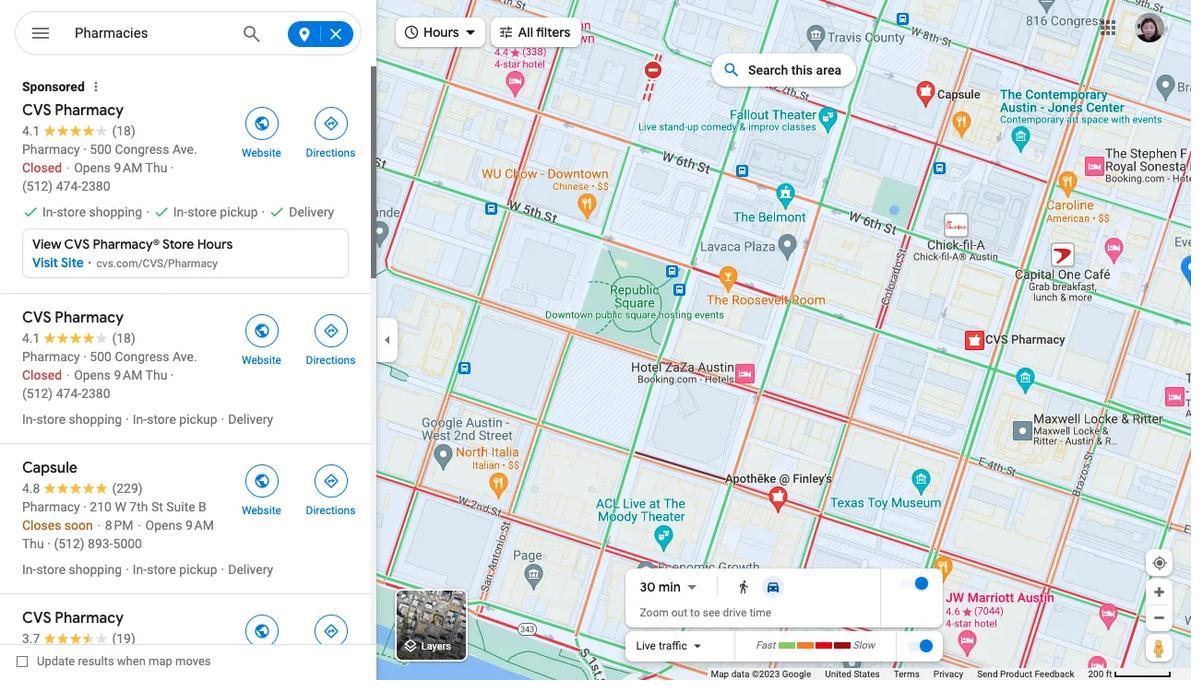Task type: vqa. For each thing, say whether or not it's contained in the screenshot.
Search this area button
yes



Task type: locate. For each thing, give the bounding box(es) containing it.
time
[[750, 607, 771, 620]]

1 website from the top
[[242, 147, 281, 160]]

website image
[[253, 115, 270, 132], [253, 323, 270, 340], [253, 473, 270, 490], [253, 624, 270, 640]]

send
[[977, 670, 998, 680]]

united states button
[[825, 669, 880, 681]]

0 vertical spatial directions image
[[322, 115, 339, 132]]

2 directions button from the top
[[296, 309, 365, 368]]

2 vertical spatial directions button
[[296, 460, 365, 519]]

product
[[1000, 670, 1032, 680]]

1 website link from the top
[[227, 101, 296, 161]]

terms button
[[894, 669, 920, 681]]

1 vertical spatial directions button
[[296, 309, 365, 368]]

1 website image from the top
[[253, 115, 270, 132]]

footer
[[711, 669, 1088, 681]]

update
[[37, 655, 75, 669]]

3 directions button from the top
[[296, 460, 365, 519]]

1 directions image from the top
[[322, 115, 339, 132]]

moves
[[175, 655, 211, 669]]

hours right store
[[197, 236, 233, 253]]

zoom out to see drive time
[[640, 607, 771, 620]]

30
[[640, 580, 656, 596]]

map
[[711, 670, 729, 680]]

ft
[[1106, 670, 1112, 680]]

1 vertical spatial directions image
[[322, 323, 339, 340]]

min
[[659, 580, 681, 596]]

directions for directions button within the "cvs pharmacy" element
[[306, 147, 356, 160]]

out
[[671, 607, 688, 620]]

google account: michele murakami  
(michele.murakami@adept.ai) image
[[1135, 13, 1164, 42]]

30 min button
[[640, 577, 703, 599]]

1 directions button from the top
[[296, 101, 365, 161]]

united states
[[825, 670, 880, 680]]

this
[[792, 63, 813, 78]]

privacy
[[934, 670, 963, 680]]

directions for third website link's directions button
[[306, 505, 356, 518]]

0 horizontal spatial hours
[[197, 236, 233, 253]]

website inside "cvs pharmacy" element
[[242, 147, 281, 160]]

show your location image
[[1152, 555, 1168, 572]]

privacy button
[[934, 669, 963, 681]]

 all filters
[[498, 22, 571, 42]]

1 directions from the top
[[306, 147, 356, 160]]

3 website image from the top
[[253, 473, 270, 490]]

0 vertical spatial website
[[242, 147, 281, 160]]

fast
[[756, 641, 775, 653]]

traffic
[[659, 640, 687, 653]]

3 directions from the top
[[306, 505, 356, 518]]

view cvs pharmacy® store hours
[[32, 236, 233, 253]]

2 vertical spatial directions
[[306, 505, 356, 518]]

directions inside "cvs pharmacy" element
[[306, 147, 356, 160]]

directions button
[[296, 101, 365, 161], [296, 309, 365, 368], [296, 460, 365, 519]]

turn off travel time tool image
[[915, 578, 928, 591]]

2 directions from the top
[[306, 354, 356, 367]]

2 vertical spatial directions image
[[322, 624, 339, 640]]

none field inside pharmacies field
[[75, 22, 228, 44]]

 Show traffic  checkbox
[[907, 640, 932, 654]]

directions image
[[322, 473, 339, 490]]

send product feedback
[[977, 670, 1074, 680]]

None radio
[[758, 577, 788, 599]]

2 website image from the top
[[253, 323, 270, 340]]

website image for directions button within the "cvs pharmacy" element
[[253, 115, 270, 132]]

directions image
[[322, 115, 339, 132], [322, 323, 339, 340], [322, 624, 339, 640]]

website
[[242, 147, 281, 160], [242, 354, 281, 367], [242, 505, 281, 518]]

hours right the 
[[424, 24, 459, 41]]

area
[[816, 63, 842, 78]]

directions
[[306, 147, 356, 160], [306, 354, 356, 367], [306, 505, 356, 518]]

zoom out image
[[1152, 612, 1166, 626]]

1 vertical spatial website
[[242, 354, 281, 367]]

1 vertical spatial directions
[[306, 354, 356, 367]]

hours
[[424, 24, 459, 41], [197, 236, 233, 253]]

directions image inside "cvs pharmacy" element
[[322, 115, 339, 132]]

None field
[[75, 22, 228, 44]]

1 vertical spatial website link
[[227, 309, 296, 368]]

footer inside google maps element
[[711, 669, 1088, 681]]

0 vertical spatial directions button
[[296, 101, 365, 161]]

website link
[[227, 101, 296, 161], [227, 309, 296, 368], [227, 460, 296, 519]]

directions image for second website link from the bottom
[[322, 323, 339, 340]]

2 vertical spatial website
[[242, 505, 281, 518]]

None radio
[[729, 577, 758, 599]]

website image inside "cvs pharmacy" element
[[253, 115, 270, 132]]

 button
[[15, 11, 66, 59]]

footer containing map data ©2023 google
[[711, 669, 1088, 681]]

directions button inside "cvs pharmacy" element
[[296, 101, 365, 161]]

hours inside "cvs pharmacy" element
[[197, 236, 233, 253]]

0 vertical spatial hours
[[424, 24, 459, 41]]

2 directions image from the top
[[322, 323, 339, 340]]

results
[[78, 655, 114, 669]]

google
[[782, 670, 811, 680]]

2 vertical spatial website link
[[227, 460, 296, 519]]

visit site
[[32, 255, 84, 271]]

1 horizontal spatial hours
[[424, 24, 459, 41]]

update results when map moves
[[37, 655, 211, 669]]

Update results when map moves checkbox
[[17, 651, 211, 674]]

0 vertical spatial website link
[[227, 101, 296, 161]]

website link inside "cvs pharmacy" element
[[227, 101, 296, 161]]

1 vertical spatial hours
[[197, 236, 233, 253]]

0 vertical spatial directions
[[306, 147, 356, 160]]

©2023
[[752, 670, 780, 680]]



Task type: describe. For each thing, give the bounding box(es) containing it.
directions for directions button associated with second website link from the bottom
[[306, 354, 356, 367]]

3 website link from the top
[[227, 460, 296, 519]]

live
[[636, 640, 656, 653]]

states
[[854, 670, 880, 680]]

pharmacy®
[[93, 236, 160, 253]]

view
[[32, 236, 61, 253]]

to
[[690, 607, 700, 620]]

4 website image from the top
[[253, 624, 270, 640]]

terms
[[894, 670, 920, 680]]

walking image
[[736, 581, 751, 595]]

3 directions image from the top
[[322, 624, 339, 640]]


[[498, 22, 514, 42]]

 search field
[[15, 11, 362, 59]]

website image for third website link's directions button
[[253, 473, 270, 490]]

cvs
[[64, 236, 90, 253]]

data
[[731, 670, 750, 680]]


[[403, 22, 420, 42]]


[[30, 20, 52, 46]]

feedback
[[1035, 670, 1074, 680]]

directions button for website link inside "cvs pharmacy" element
[[296, 101, 365, 161]]

search
[[748, 63, 788, 78]]

site
[[61, 255, 84, 271]]

show street view coverage image
[[1146, 635, 1173, 663]]

map data ©2023 google
[[711, 670, 811, 680]]

30 min
[[640, 580, 681, 596]]

collapse side panel image
[[377, 330, 398, 351]]

map
[[149, 655, 172, 669]]

filters
[[536, 24, 571, 41]]

zoom in image
[[1152, 586, 1166, 600]]

Turn off travel time tool checkbox
[[900, 578, 928, 591]]

live traffic
[[636, 640, 687, 653]]

3 website from the top
[[242, 505, 281, 518]]

slow
[[853, 641, 875, 653]]

directions image for website link inside "cvs pharmacy" element
[[322, 115, 339, 132]]

see
[[703, 607, 720, 620]]

all
[[518, 24, 533, 41]]

driving image
[[766, 581, 780, 595]]

 hours
[[403, 22, 459, 42]]

drive
[[723, 607, 747, 620]]

visit
[[32, 255, 58, 271]]

2 website from the top
[[242, 354, 281, 367]]

hours inside  hours
[[424, 24, 459, 41]]

live traffic option
[[636, 640, 687, 653]]

united
[[825, 670, 852, 680]]

200 ft button
[[1088, 670, 1172, 680]]

Pharmacies field
[[15, 11, 362, 56]]

none radio inside google maps element
[[729, 577, 758, 599]]

when
[[117, 655, 146, 669]]

directions button for third website link
[[296, 460, 365, 519]]

zoom
[[640, 607, 669, 620]]

google maps element
[[0, 0, 1191, 681]]

send product feedback button
[[977, 669, 1074, 681]]

layers
[[421, 642, 451, 654]]

directions button for second website link from the bottom
[[296, 309, 365, 368]]

results for pharmacies feed
[[0, 66, 376, 681]]

website image for directions button associated with second website link from the bottom
[[253, 323, 270, 340]]

200
[[1088, 670, 1104, 680]]

search this area
[[748, 63, 842, 78]]

store
[[162, 236, 194, 253]]

cvs pharmacy element
[[0, 66, 371, 293]]

cvs.com/cvs/pharmacy
[[96, 257, 218, 270]]

200 ft
[[1088, 670, 1112, 680]]

search this area button
[[711, 54, 856, 87]]

2 website link from the top
[[227, 309, 296, 368]]



